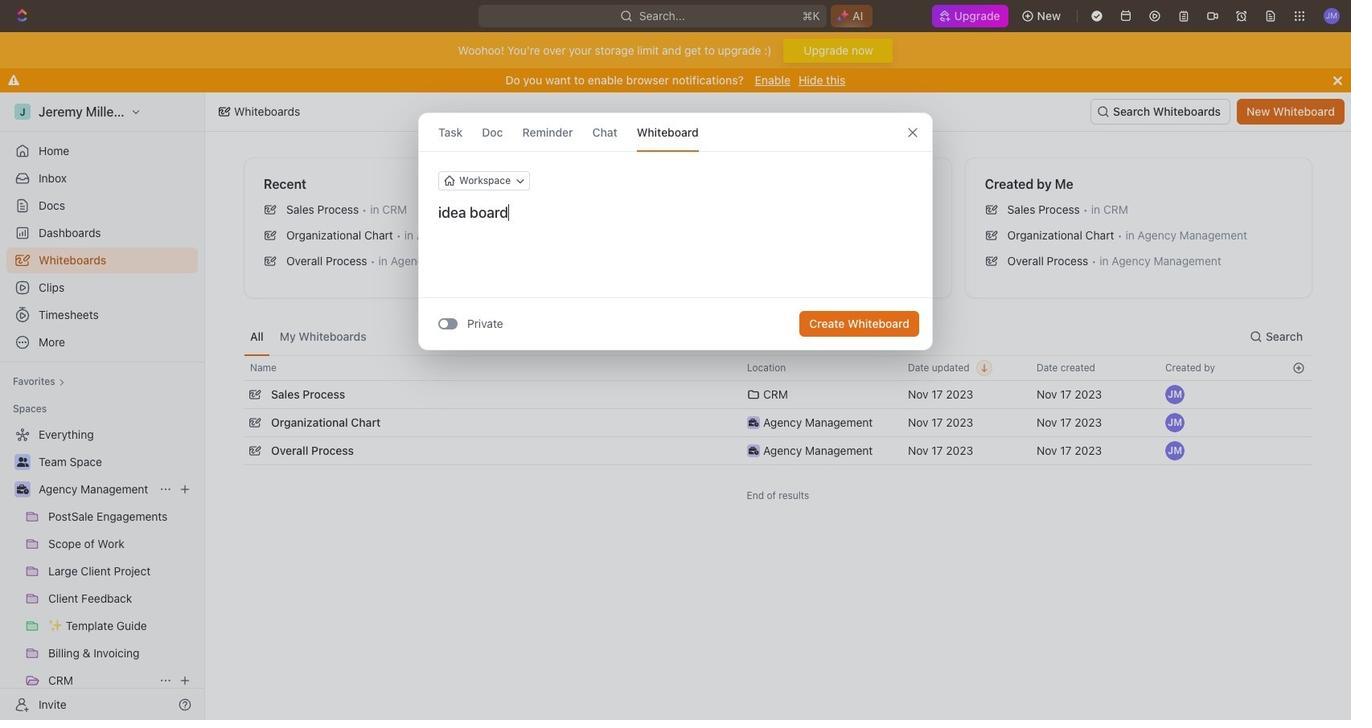 Task type: vqa. For each thing, say whether or not it's contained in the screenshot.
1st row from the top
yes



Task type: locate. For each thing, give the bounding box(es) containing it.
tree
[[6, 422, 198, 721]]

business time image inside sidebar navigation
[[16, 485, 29, 495]]

0 vertical spatial cell
[[1285, 381, 1313, 409]]

table
[[244, 356, 1313, 467]]

jeremy miller, , element
[[1166, 385, 1185, 405], [1166, 414, 1185, 433], [1166, 442, 1185, 461]]

1 jeremy miller, , element from the top
[[1166, 385, 1185, 405]]

business time image
[[749, 419, 759, 427]]

1 vertical spatial business time image
[[16, 485, 29, 495]]

2 jeremy miller, , element from the top
[[1166, 414, 1185, 433]]

2 vertical spatial jeremy miller, , element
[[1166, 442, 1185, 461]]

0 vertical spatial jeremy miller, , element
[[1166, 385, 1185, 405]]

jeremy miller, , element for second cell from the top
[[1166, 414, 1185, 433]]

dialog
[[418, 113, 933, 351]]

1 vertical spatial cell
[[1285, 410, 1313, 437]]

3 jeremy miller, , element from the top
[[1166, 442, 1185, 461]]

0 vertical spatial business time image
[[749, 447, 759, 455]]

2 vertical spatial cell
[[1285, 438, 1313, 465]]

2 cell from the top
[[1285, 410, 1313, 437]]

0 horizontal spatial business time image
[[16, 485, 29, 495]]

1 row from the top
[[244, 356, 1313, 381]]

tab list
[[244, 318, 373, 356]]

1 vertical spatial jeremy miller, , element
[[1166, 414, 1185, 433]]

row
[[244, 356, 1313, 381], [244, 379, 1313, 411], [244, 407, 1313, 439], [244, 435, 1313, 467]]

business time image
[[749, 447, 759, 455], [16, 485, 29, 495]]

cell
[[1285, 381, 1313, 409], [1285, 410, 1313, 437], [1285, 438, 1313, 465]]



Task type: describe. For each thing, give the bounding box(es) containing it.
1 cell from the top
[[1285, 381, 1313, 409]]

1 horizontal spatial business time image
[[749, 447, 759, 455]]

tree inside sidebar navigation
[[6, 422, 198, 721]]

2 row from the top
[[244, 379, 1313, 411]]

4 row from the top
[[244, 435, 1313, 467]]

jeremy miller, , element for third cell from the bottom of the page
[[1166, 385, 1185, 405]]

3 row from the top
[[244, 407, 1313, 439]]

Name this Whiteboard... field
[[419, 204, 933, 223]]

sidebar navigation
[[0, 93, 205, 721]]

jeremy miller, , element for third cell from the top of the page
[[1166, 442, 1185, 461]]

3 cell from the top
[[1285, 438, 1313, 465]]



